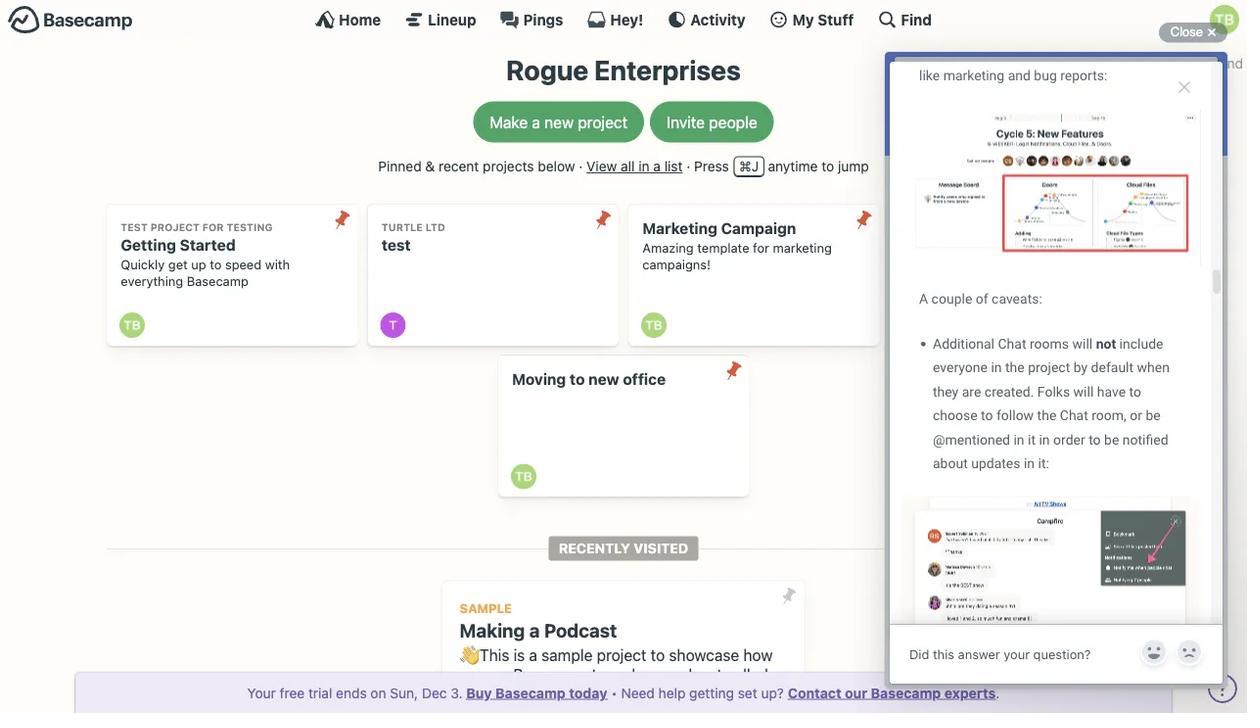 Task type: describe. For each thing, give the bounding box(es) containing it.
is
[[514, 645, 525, 664]]

&
[[426, 158, 435, 174]]

my stuff button
[[770, 10, 855, 29]]

1 · from the left
[[579, 158, 583, 174]]

a left look
[[570, 686, 579, 705]]

today
[[569, 685, 608, 701]]

office
[[623, 370, 666, 389]]

moving to new office link
[[498, 355, 750, 497]]

experts
[[945, 685, 997, 701]]

marketing campaign amazing template for marketing campaigns!
[[643, 219, 832, 272]]

explore!
[[701, 686, 758, 705]]

for inside marketing campaign amazing template for marketing campaigns!
[[753, 241, 770, 255]]

turtle
[[382, 221, 423, 233]]

get
[[168, 257, 188, 272]]

project inside sample making a podcast 👋 this is a sample project to showcase how we use basecamp to make a podcast called rework. take a look around and explore!
[[597, 645, 647, 664]]

a right make at left top
[[532, 113, 541, 131]]

sample
[[460, 601, 512, 616]]

to right moving
[[570, 370, 585, 389]]

new for a
[[545, 113, 574, 131]]

lineup
[[428, 11, 477, 28]]

testing
[[227, 221, 273, 233]]

moving to new office
[[512, 370, 666, 389]]

enterprises
[[595, 54, 741, 86]]

invite
[[667, 113, 705, 131]]

test
[[121, 221, 148, 233]]

recently
[[559, 540, 631, 557]]

cross small image
[[1201, 21, 1224, 44]]

podcast
[[545, 619, 617, 641]]

adminland
[[1177, 55, 1244, 71]]

hey! button
[[587, 10, 644, 29]]

tim burton image inside main element
[[1211, 5, 1240, 34]]

use
[[484, 666, 510, 684]]

and
[[671, 686, 697, 705]]

⌘ j anytime to jump
[[740, 158, 870, 174]]

close
[[1171, 24, 1204, 39]]

home link
[[316, 10, 381, 29]]

rogue
[[507, 54, 589, 86]]

recent
[[439, 158, 479, 174]]

hey!
[[611, 11, 644, 28]]

stuff
[[818, 11, 855, 28]]

all
[[621, 158, 635, 174]]

view all in a list link
[[587, 158, 683, 174]]

amazing inside marketing campaign amazing template for marketing campaigns!
[[643, 241, 694, 255]]

buy basecamp today link
[[467, 685, 608, 701]]

•
[[611, 685, 618, 701]]

my stuff
[[793, 11, 855, 28]]

pinned
[[378, 158, 422, 174]]

free
[[280, 685, 305, 701]]

pings
[[524, 11, 564, 28]]

speed
[[225, 257, 262, 272]]

sun,
[[390, 685, 418, 701]]

2 · from the left
[[687, 158, 691, 174]]

marketing inside marketing campaign amazing template for marketing campaigns!
[[773, 241, 832, 255]]

everything
[[121, 274, 183, 288]]

people
[[709, 113, 758, 131]]

amazing template for marketing campaigns! link
[[890, 204, 1141, 346]]

sample making a podcast 👋 this is a sample project to showcase how we use basecamp to make a podcast called rework. take a look around and explore!
[[460, 601, 773, 705]]

view
[[587, 158, 617, 174]]

on
[[371, 685, 387, 701]]

recently visited
[[559, 540, 689, 557]]

sample
[[542, 645, 593, 664]]

projects
[[483, 158, 534, 174]]

press
[[695, 158, 730, 174]]

started
[[180, 236, 236, 254]]

marketing inside amazing template for marketing campaigns!
[[1034, 241, 1094, 255]]

pinned & recent projects below · view all in a list
[[378, 158, 683, 174]]

take
[[534, 686, 566, 705]]

tim burton image inside moving to new office link
[[511, 464, 537, 489]]

test
[[382, 236, 411, 254]]

this
[[480, 645, 510, 664]]

rogue enterprises
[[507, 54, 741, 86]]

a right 'making'
[[530, 619, 540, 641]]

campaigns! inside marketing campaign amazing template for marketing campaigns!
[[643, 257, 711, 272]]

template inside marketing campaign amazing template for marketing campaigns!
[[698, 241, 750, 255]]

adminland link
[[1156, 49, 1248, 77]]

project inside make a new project link
[[578, 113, 628, 131]]

your
[[247, 685, 276, 701]]

help
[[659, 685, 686, 701]]

lineup link
[[405, 10, 477, 29]]

1 tim burton image from the left
[[120, 313, 145, 338]]

list
[[665, 158, 683, 174]]

make
[[610, 666, 649, 684]]

new for to
[[589, 370, 620, 389]]

up
[[191, 257, 206, 272]]

getting
[[121, 236, 176, 254]]

your free trial ends on sun, dec  3. buy basecamp today • need help getting set up? contact our basecamp experts .
[[247, 685, 1000, 701]]

contact our basecamp experts link
[[788, 685, 997, 701]]



Task type: locate. For each thing, give the bounding box(es) containing it.
·
[[579, 158, 583, 174], [687, 158, 691, 174]]

set
[[738, 685, 758, 701]]

need
[[622, 685, 655, 701]]

amazing template for marketing campaigns!
[[904, 241, 1094, 272]]

template
[[698, 241, 750, 255], [959, 241, 1011, 255]]

basecamp up take
[[514, 666, 588, 684]]

find button
[[878, 10, 932, 29]]

a
[[532, 113, 541, 131], [654, 158, 661, 174], [530, 619, 540, 641], [529, 645, 538, 664], [653, 666, 661, 684], [570, 686, 579, 705]]

1 horizontal spatial tim burton image
[[642, 313, 667, 338]]

1 vertical spatial project
[[597, 645, 647, 664]]

new
[[545, 113, 574, 131], [589, 370, 620, 389]]

basecamp down use
[[496, 685, 566, 701]]

making
[[460, 619, 525, 641]]

marketing
[[643, 219, 718, 237]]

1 horizontal spatial amazing
[[904, 241, 955, 255]]

new inside make a new project link
[[545, 113, 574, 131]]

1 horizontal spatial for
[[753, 241, 770, 255]]

cross small image
[[1201, 21, 1224, 44]]

a right "in"
[[654, 158, 661, 174]]

visited
[[634, 540, 689, 557]]

called
[[727, 666, 769, 684]]

0 vertical spatial tim burton image
[[1211, 5, 1240, 34]]

to inside test project for testing getting started quickly get up to speed with everything basecamp
[[210, 257, 222, 272]]

.
[[997, 685, 1000, 701]]

switch accounts image
[[8, 5, 133, 35]]

to
[[822, 158, 835, 174], [210, 257, 222, 272], [570, 370, 585, 389], [651, 645, 665, 664], [592, 666, 606, 684]]

tim burton image
[[120, 313, 145, 338], [903, 313, 928, 338]]

project
[[151, 221, 200, 233]]

campaign
[[722, 219, 797, 237]]

0 vertical spatial new
[[545, 113, 574, 131]]

1 horizontal spatial new
[[589, 370, 620, 389]]

new left office
[[589, 370, 620, 389]]

2 campaigns! from the left
[[904, 257, 972, 272]]

0 vertical spatial project
[[578, 113, 628, 131]]

1 vertical spatial tim burton image
[[642, 313, 667, 338]]

0 horizontal spatial ·
[[579, 158, 583, 174]]

close button
[[1160, 21, 1228, 44]]

0 horizontal spatial for
[[202, 221, 224, 233]]

basecamp inside test project for testing getting started quickly get up to speed with everything basecamp
[[187, 274, 249, 288]]

my
[[793, 11, 815, 28]]

marketing
[[773, 241, 832, 255], [1034, 241, 1094, 255]]

1 horizontal spatial marketing
[[1034, 241, 1094, 255]]

new inside moving to new office link
[[589, 370, 620, 389]]

0 horizontal spatial tim burton image
[[120, 313, 145, 338]]

1 amazing from the left
[[643, 241, 694, 255]]

for inside amazing template for marketing campaigns!
[[1014, 241, 1031, 255]]

home
[[339, 11, 381, 28]]

· left the view
[[579, 158, 583, 174]]

look
[[583, 686, 613, 705]]

how
[[744, 645, 773, 664]]

3.
[[451, 685, 463, 701]]

· right list
[[687, 158, 691, 174]]

0 horizontal spatial new
[[545, 113, 574, 131]]

we
[[460, 666, 480, 684]]

1 campaigns! from the left
[[643, 257, 711, 272]]

in
[[639, 158, 650, 174]]

j
[[752, 158, 759, 174]]

1 horizontal spatial ·
[[687, 158, 691, 174]]

campaigns!
[[643, 257, 711, 272], [904, 257, 972, 272]]

invite people link
[[651, 101, 775, 143]]

make a new project link
[[473, 101, 645, 143]]

2 horizontal spatial for
[[1014, 241, 1031, 255]]

None submit
[[327, 204, 358, 236], [588, 204, 619, 236], [849, 204, 880, 236], [718, 355, 750, 387], [774, 581, 805, 612], [327, 204, 358, 236], [588, 204, 619, 236], [849, 204, 880, 236], [718, 355, 750, 387], [774, 581, 805, 612]]

jump
[[838, 158, 870, 174]]

basecamp down the up
[[187, 274, 249, 288]]

around
[[617, 686, 667, 705]]

podcast
[[665, 666, 723, 684]]

a right is
[[529, 645, 538, 664]]

· press
[[687, 158, 730, 174]]

campaigns! inside amazing template for marketing campaigns!
[[904, 257, 972, 272]]

template inside amazing template for marketing campaigns!
[[959, 241, 1011, 255]]

getting
[[690, 685, 735, 701]]

below
[[538, 158, 576, 174]]

for for campaigns!
[[1014, 241, 1031, 255]]

2 tim burton image from the left
[[903, 313, 928, 338]]

0 horizontal spatial template
[[698, 241, 750, 255]]

to up look
[[592, 666, 606, 684]]

moving
[[512, 370, 566, 389]]

amazing inside amazing template for marketing campaigns!
[[904, 241, 955, 255]]

for
[[202, 221, 224, 233], [753, 241, 770, 255], [1014, 241, 1031, 255]]

2 template from the left
[[959, 241, 1011, 255]]

our
[[845, 685, 868, 701]]

to up help
[[651, 645, 665, 664]]

0 horizontal spatial amazing
[[643, 241, 694, 255]]

2 horizontal spatial tim burton image
[[1211, 5, 1240, 34]]

0 horizontal spatial marketing
[[773, 241, 832, 255]]

rework.
[[460, 686, 529, 705]]

new up below
[[545, 113, 574, 131]]

dec
[[422, 685, 447, 701]]

project up the view
[[578, 113, 628, 131]]

a up help
[[653, 666, 661, 684]]

ltd
[[426, 221, 446, 233]]

make a new project
[[490, 113, 628, 131]]

project up make
[[597, 645, 647, 664]]

1 template from the left
[[698, 241, 750, 255]]

pings button
[[500, 10, 564, 29]]

1 vertical spatial new
[[589, 370, 620, 389]]

find
[[902, 11, 932, 28]]

showcase
[[669, 645, 740, 664]]

0 horizontal spatial tim burton image
[[511, 464, 537, 489]]

basecamp
[[187, 274, 249, 288], [514, 666, 588, 684], [496, 685, 566, 701], [871, 685, 942, 701]]

2 amazing from the left
[[904, 241, 955, 255]]

basecamp inside sample making a podcast 👋 this is a sample project to showcase how we use basecamp to make a podcast called rework. take a look around and explore!
[[514, 666, 588, 684]]

make
[[490, 113, 528, 131]]

tim burton image
[[1211, 5, 1240, 34], [642, 313, 667, 338], [511, 464, 537, 489]]

2 marketing from the left
[[1034, 241, 1094, 255]]

2 vertical spatial tim burton image
[[511, 464, 537, 489]]

ends
[[336, 685, 367, 701]]

invite people
[[667, 113, 758, 131]]

quickly
[[121, 257, 165, 272]]

to right the up
[[210, 257, 222, 272]]

tim burton image inside amazing template for marketing campaigns! link
[[903, 313, 928, 338]]

with
[[265, 257, 290, 272]]

main element
[[0, 0, 1248, 38]]

for inside test project for testing getting started quickly get up to speed with everything basecamp
[[202, 221, 224, 233]]

trial
[[309, 685, 332, 701]]

⌘
[[740, 158, 752, 174]]

activity
[[691, 11, 746, 28]]

anytime
[[769, 158, 818, 174]]

project
[[578, 113, 628, 131], [597, 645, 647, 664]]

1 marketing from the left
[[773, 241, 832, 255]]

1 horizontal spatial tim burton image
[[903, 313, 928, 338]]

1 horizontal spatial template
[[959, 241, 1011, 255]]

to left the jump
[[822, 158, 835, 174]]

turtle ltd test
[[382, 221, 446, 254]]

for for getting
[[202, 221, 224, 233]]

up?
[[762, 685, 785, 701]]

0 horizontal spatial campaigns!
[[643, 257, 711, 272]]

terry image
[[381, 313, 406, 338]]

contact
[[788, 685, 842, 701]]

1 horizontal spatial campaigns!
[[904, 257, 972, 272]]

buy
[[467, 685, 492, 701]]

basecamp right our
[[871, 685, 942, 701]]

test project for testing getting started quickly get up to speed with everything basecamp
[[121, 221, 290, 288]]



Task type: vqa. For each thing, say whether or not it's contained in the screenshot.
Explore!
yes



